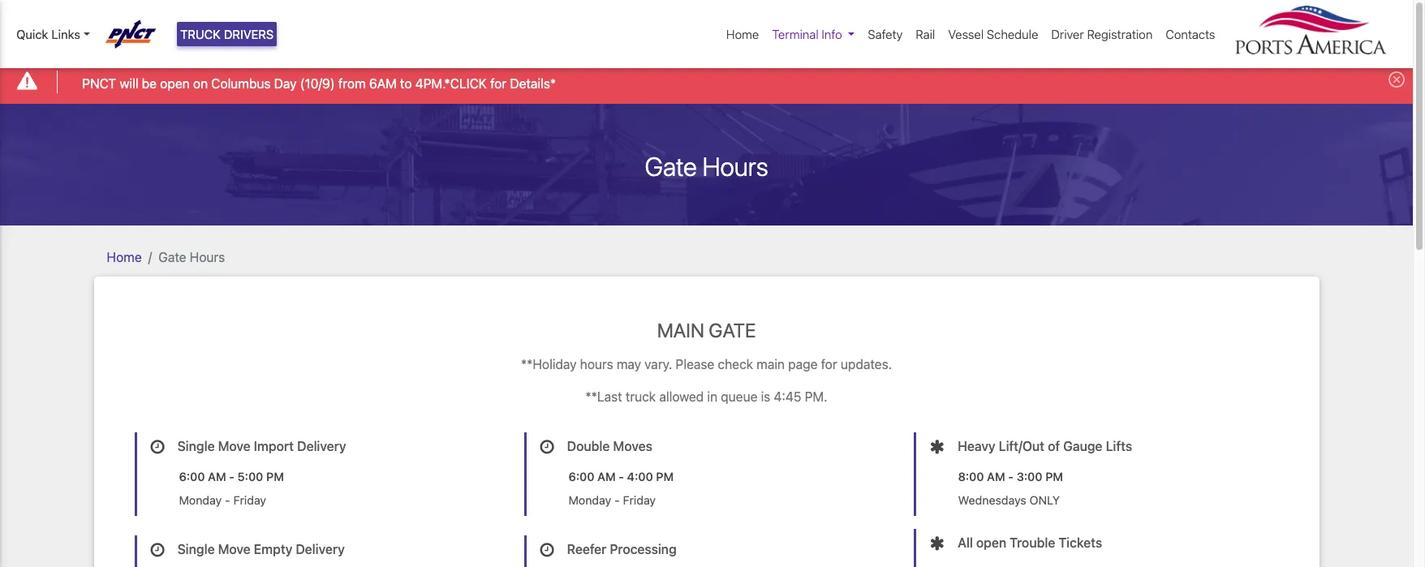 Task type: describe. For each thing, give the bounding box(es) containing it.
all
[[958, 536, 973, 550]]

move for import
[[218, 440, 251, 454]]

vessel schedule
[[948, 27, 1039, 41]]

moves
[[613, 440, 653, 454]]

rail
[[916, 27, 935, 41]]

am for heavy
[[987, 470, 1006, 483]]

2 vertical spatial gate
[[709, 319, 756, 341]]

columbus
[[211, 76, 271, 91]]

4:45
[[774, 390, 802, 405]]

friday for processing
[[623, 494, 656, 508]]

(10/9)
[[300, 76, 335, 91]]

- down the 6:00 am - 4:00 pm
[[615, 494, 620, 508]]

**last truck allowed in queue is 4:45 pm.
[[586, 390, 828, 405]]

single for single move empty delivery
[[178, 542, 215, 557]]

0 horizontal spatial hours
[[190, 250, 225, 264]]

please
[[676, 358, 715, 372]]

allowed
[[659, 390, 704, 405]]

lift/out
[[999, 440, 1045, 454]]

close image
[[1389, 72, 1405, 88]]

3:00
[[1017, 470, 1043, 483]]

pnct will be open on columbus day (10/9) from 6am to 4pm.*click for details* link
[[82, 74, 556, 93]]

monday - friday for processing
[[569, 494, 656, 508]]

reefer
[[567, 542, 607, 557]]

truck drivers
[[180, 27, 274, 41]]

**holiday
[[521, 358, 577, 372]]

lifts
[[1106, 440, 1133, 454]]

quick links link
[[16, 25, 90, 43]]

is
[[761, 390, 771, 405]]

empty
[[254, 542, 292, 557]]

drivers
[[224, 27, 274, 41]]

only
[[1030, 494, 1060, 508]]

6:00 for single move import delivery
[[179, 470, 205, 483]]

1 vertical spatial gate
[[158, 250, 186, 264]]

delivery for single move import delivery
[[297, 440, 346, 454]]

friday for move
[[233, 494, 266, 508]]

truck drivers link
[[177, 22, 277, 47]]

wednesdays only
[[958, 494, 1060, 508]]

of
[[1048, 440, 1060, 454]]

0 vertical spatial hours
[[703, 151, 768, 182]]

- for lift/out
[[1009, 470, 1014, 483]]

heavy lift/out of gauge lifts
[[958, 440, 1133, 454]]

pm.
[[805, 390, 828, 405]]

4pm.*click
[[415, 76, 487, 91]]

single for single move import delivery
[[178, 440, 215, 454]]

**last
[[586, 390, 622, 405]]

gauge
[[1064, 440, 1103, 454]]

6:00 for double moves
[[569, 470, 595, 483]]

queue
[[721, 390, 758, 405]]

vessel
[[948, 27, 984, 41]]

main gate
[[657, 319, 756, 341]]

trouble
[[1010, 536, 1056, 550]]

check
[[718, 358, 753, 372]]

day
[[274, 76, 297, 91]]

safety link
[[862, 19, 909, 50]]

reefer processing
[[567, 542, 677, 557]]

terminal
[[772, 27, 819, 41]]

single move import delivery
[[178, 440, 346, 454]]

8:00 am - 3:00 pm
[[958, 470, 1063, 483]]

1 horizontal spatial home link
[[720, 19, 766, 50]]

driver registration link
[[1045, 19, 1160, 50]]

contacts
[[1166, 27, 1216, 41]]

terminal info
[[772, 27, 842, 41]]

tickets
[[1059, 536, 1103, 550]]

info
[[822, 27, 842, 41]]

0 horizontal spatial gate hours
[[158, 250, 225, 264]]

1 vertical spatial for
[[821, 358, 838, 372]]

6:00 am - 4:00 pm
[[569, 470, 674, 483]]



Task type: vqa. For each thing, say whether or not it's contained in the screenshot.


Task type: locate. For each thing, give the bounding box(es) containing it.
0 horizontal spatial gate
[[158, 250, 186, 264]]

move for empty
[[218, 542, 251, 557]]

5:00
[[238, 470, 263, 483]]

quick
[[16, 27, 48, 41]]

2 single from the top
[[178, 542, 215, 557]]

delivery
[[297, 440, 346, 454], [296, 542, 345, 557]]

gate hours
[[645, 151, 768, 182], [158, 250, 225, 264]]

monday for reefer
[[569, 494, 611, 508]]

0 vertical spatial delivery
[[297, 440, 346, 454]]

- left 5:00
[[229, 470, 235, 483]]

0 horizontal spatial home link
[[107, 250, 142, 264]]

quick links
[[16, 27, 80, 41]]

0 horizontal spatial pm
[[266, 470, 284, 483]]

wednesdays
[[958, 494, 1027, 508]]

vary.
[[645, 358, 672, 372]]

1 horizontal spatial home
[[727, 27, 759, 41]]

open
[[160, 76, 190, 91], [977, 536, 1007, 550]]

- left 3:00
[[1009, 470, 1014, 483]]

from
[[338, 76, 366, 91]]

- for move
[[229, 470, 235, 483]]

1 horizontal spatial for
[[821, 358, 838, 372]]

1 vertical spatial home link
[[107, 250, 142, 264]]

0 horizontal spatial monday
[[179, 494, 222, 508]]

1 vertical spatial home
[[107, 250, 142, 264]]

1 friday from the left
[[233, 494, 266, 508]]

1 horizontal spatial hours
[[703, 151, 768, 182]]

home
[[727, 27, 759, 41], [107, 250, 142, 264]]

1 horizontal spatial monday
[[569, 494, 611, 508]]

friday
[[233, 494, 266, 508], [623, 494, 656, 508]]

- left 4:00
[[619, 470, 624, 483]]

1 horizontal spatial am
[[598, 470, 616, 483]]

1 monday - friday from the left
[[179, 494, 266, 508]]

to
[[400, 76, 412, 91]]

am for single
[[208, 470, 226, 483]]

3 pm from the left
[[1046, 470, 1063, 483]]

all open trouble tickets
[[958, 536, 1103, 550]]

pm for lift/out
[[1046, 470, 1063, 483]]

8:00
[[958, 470, 984, 483]]

will
[[120, 76, 138, 91]]

terminal info link
[[766, 19, 862, 50]]

pnct
[[82, 76, 116, 91]]

1 vertical spatial gate hours
[[158, 250, 225, 264]]

2 horizontal spatial gate
[[709, 319, 756, 341]]

in
[[707, 390, 718, 405]]

0 horizontal spatial open
[[160, 76, 190, 91]]

- for moves
[[619, 470, 624, 483]]

2 am from the left
[[598, 470, 616, 483]]

delivery right import on the bottom of the page
[[297, 440, 346, 454]]

monday - friday for move
[[179, 494, 266, 508]]

monday - friday
[[179, 494, 266, 508], [569, 494, 656, 508]]

rail link
[[909, 19, 942, 50]]

6:00 down double
[[569, 470, 595, 483]]

single
[[178, 440, 215, 454], [178, 542, 215, 557]]

am for double
[[598, 470, 616, 483]]

am
[[208, 470, 226, 483], [598, 470, 616, 483], [987, 470, 1006, 483]]

for left details*
[[490, 76, 507, 91]]

single move empty delivery
[[178, 542, 345, 557]]

monday - friday down the 6:00 am - 4:00 pm
[[569, 494, 656, 508]]

page
[[788, 358, 818, 372]]

open inside the "pnct will be open on columbus day (10/9) from 6am to 4pm.*click for details*" link
[[160, 76, 190, 91]]

1 vertical spatial delivery
[[296, 542, 345, 557]]

1 vertical spatial hours
[[190, 250, 225, 264]]

pm right 3:00
[[1046, 470, 1063, 483]]

1 horizontal spatial friday
[[623, 494, 656, 508]]

**holiday hours may vary. please check main page for updates.
[[521, 358, 892, 372]]

1 vertical spatial open
[[977, 536, 1007, 550]]

1 pm from the left
[[266, 470, 284, 483]]

0 vertical spatial move
[[218, 440, 251, 454]]

0 vertical spatial for
[[490, 76, 507, 91]]

1 vertical spatial move
[[218, 542, 251, 557]]

updates.
[[841, 358, 892, 372]]

0 horizontal spatial for
[[490, 76, 507, 91]]

delivery for single move empty delivery
[[296, 542, 345, 557]]

1 horizontal spatial monday - friday
[[569, 494, 656, 508]]

am left 5:00
[[208, 470, 226, 483]]

gate
[[645, 151, 697, 182], [158, 250, 186, 264], [709, 319, 756, 341]]

1 horizontal spatial pm
[[656, 470, 674, 483]]

1 monday from the left
[[179, 494, 222, 508]]

hours
[[703, 151, 768, 182], [190, 250, 225, 264]]

move left empty
[[218, 542, 251, 557]]

for
[[490, 76, 507, 91], [821, 358, 838, 372]]

6am
[[369, 76, 397, 91]]

truck
[[626, 390, 656, 405]]

6:00 am - 5:00 pm
[[179, 470, 284, 483]]

monday for single
[[179, 494, 222, 508]]

main
[[657, 319, 705, 341]]

2 monday - friday from the left
[[569, 494, 656, 508]]

2 horizontal spatial pm
[[1046, 470, 1063, 483]]

registration
[[1087, 27, 1153, 41]]

2 friday from the left
[[623, 494, 656, 508]]

open left on
[[160, 76, 190, 91]]

1 horizontal spatial gate hours
[[645, 151, 768, 182]]

monday
[[179, 494, 222, 508], [569, 494, 611, 508]]

driver
[[1052, 27, 1084, 41]]

0 horizontal spatial 6:00
[[179, 470, 205, 483]]

friday down 4:00
[[623, 494, 656, 508]]

1 single from the top
[[178, 440, 215, 454]]

pnct will be open on columbus day (10/9) from 6am to 4pm.*click for details* alert
[[0, 60, 1413, 104]]

monday - friday down 6:00 am - 5:00 pm
[[179, 494, 266, 508]]

2 horizontal spatial am
[[987, 470, 1006, 483]]

0 horizontal spatial am
[[208, 470, 226, 483]]

1 horizontal spatial gate
[[645, 151, 697, 182]]

2 move from the top
[[218, 542, 251, 557]]

details*
[[510, 76, 556, 91]]

import
[[254, 440, 294, 454]]

0 vertical spatial home link
[[720, 19, 766, 50]]

links
[[51, 27, 80, 41]]

truck
[[180, 27, 221, 41]]

main
[[757, 358, 785, 372]]

1 move from the top
[[218, 440, 251, 454]]

pm right 5:00
[[266, 470, 284, 483]]

double moves
[[567, 440, 653, 454]]

move
[[218, 440, 251, 454], [218, 542, 251, 557]]

0 vertical spatial single
[[178, 440, 215, 454]]

6:00
[[179, 470, 205, 483], [569, 470, 595, 483]]

safety
[[868, 27, 903, 41]]

open right all
[[977, 536, 1007, 550]]

2 monday from the left
[[569, 494, 611, 508]]

pm right 4:00
[[656, 470, 674, 483]]

0 vertical spatial gate
[[645, 151, 697, 182]]

0 horizontal spatial friday
[[233, 494, 266, 508]]

1 horizontal spatial open
[[977, 536, 1007, 550]]

move up 6:00 am - 5:00 pm
[[218, 440, 251, 454]]

double
[[567, 440, 610, 454]]

monday down the 6:00 am - 4:00 pm
[[569, 494, 611, 508]]

pm for move
[[266, 470, 284, 483]]

monday down 6:00 am - 5:00 pm
[[179, 494, 222, 508]]

friday down 5:00
[[233, 494, 266, 508]]

single left empty
[[178, 542, 215, 557]]

0 horizontal spatial home
[[107, 250, 142, 264]]

-
[[229, 470, 235, 483], [619, 470, 624, 483], [1009, 470, 1014, 483], [225, 494, 230, 508], [615, 494, 620, 508]]

4:00
[[627, 470, 653, 483]]

for right page
[[821, 358, 838, 372]]

pm
[[266, 470, 284, 483], [656, 470, 674, 483], [1046, 470, 1063, 483]]

0 vertical spatial open
[[160, 76, 190, 91]]

1 horizontal spatial 6:00
[[569, 470, 595, 483]]

2 pm from the left
[[656, 470, 674, 483]]

driver registration
[[1052, 27, 1153, 41]]

delivery right empty
[[296, 542, 345, 557]]

1 6:00 from the left
[[179, 470, 205, 483]]

pm for moves
[[656, 470, 674, 483]]

0 vertical spatial home
[[727, 27, 759, 41]]

- down 6:00 am - 5:00 pm
[[225, 494, 230, 508]]

3 am from the left
[[987, 470, 1006, 483]]

vessel schedule link
[[942, 19, 1045, 50]]

am down double moves
[[598, 470, 616, 483]]

1 vertical spatial single
[[178, 542, 215, 557]]

6:00 left 5:00
[[179, 470, 205, 483]]

1 am from the left
[[208, 470, 226, 483]]

for inside alert
[[490, 76, 507, 91]]

0 horizontal spatial monday - friday
[[179, 494, 266, 508]]

may
[[617, 358, 641, 372]]

on
[[193, 76, 208, 91]]

hours
[[580, 358, 613, 372]]

be
[[142, 76, 157, 91]]

schedule
[[987, 27, 1039, 41]]

contacts link
[[1160, 19, 1222, 50]]

pnct will be open on columbus day (10/9) from 6am to 4pm.*click for details*
[[82, 76, 556, 91]]

home link
[[720, 19, 766, 50], [107, 250, 142, 264]]

am up the wednesdays
[[987, 470, 1006, 483]]

processing
[[610, 542, 677, 557]]

2 6:00 from the left
[[569, 470, 595, 483]]

single up 6:00 am - 5:00 pm
[[178, 440, 215, 454]]

heavy
[[958, 440, 996, 454]]

0 vertical spatial gate hours
[[645, 151, 768, 182]]



